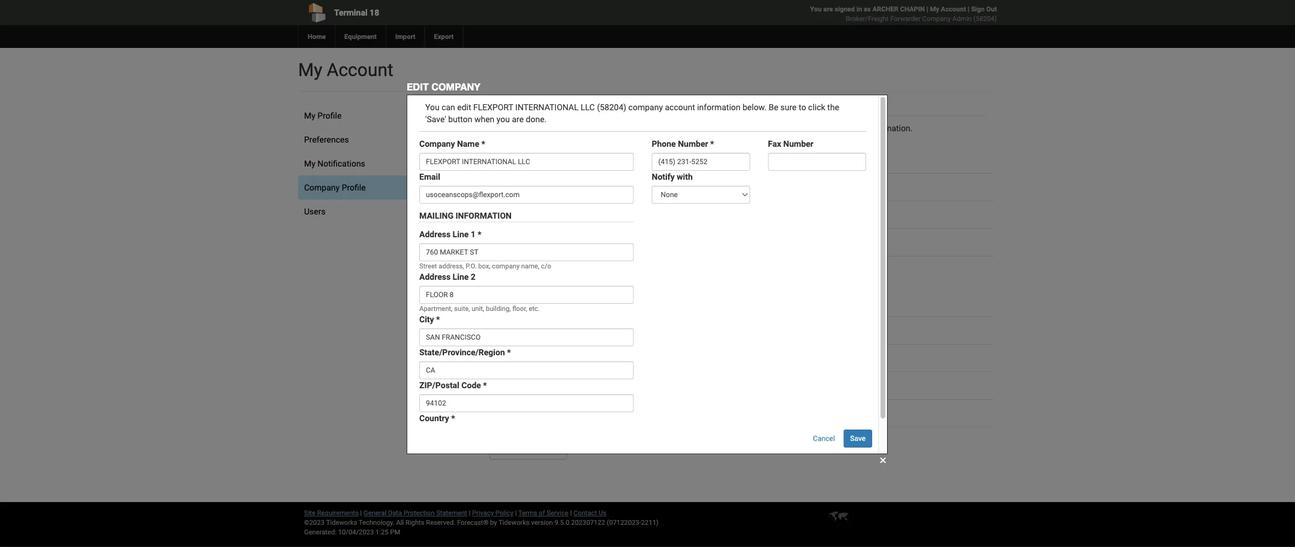 Task type: describe. For each thing, give the bounding box(es) containing it.
18
[[370, 8, 379, 17]]

flexport
[[704, 153, 744, 163]]

contact us link
[[574, 510, 607, 518]]

edit company inside button
[[506, 445, 560, 455]]

forecast®
[[457, 519, 489, 527]]

1 information. from the left
[[603, 123, 649, 133]]

name
[[764, 123, 785, 133]]

account inside you are signed in as archer chapin | my account | sign out broker/freight forwarder company admin (58204)
[[941, 5, 966, 13]]

terminal 18 link
[[298, 0, 579, 25]]

import
[[395, 33, 416, 41]]

are
[[824, 5, 833, 13]]

terms
[[518, 510, 537, 518]]

| up 9.5.0.202307122
[[570, 510, 572, 518]]

profile for preferences
[[318, 111, 342, 121]]

click
[[683, 123, 700, 133]]

you inside you are signed in as archer chapin | my account | sign out broker/freight forwarder company admin (58204)
[[810, 5, 822, 13]]

| up tideworks
[[515, 510, 517, 518]]

home link
[[298, 25, 335, 48]]

broker/freight forwarder
[[704, 181, 797, 191]]

edit company button
[[489, 440, 567, 460]]

general
[[364, 510, 387, 518]]

company inside you are signed in as archer chapin | my account | sign out broker/freight forwarder company admin (58204)
[[923, 15, 951, 23]]

email
[[665, 324, 686, 334]]

terminal 18
[[334, 8, 379, 17]]

my notifications
[[304, 159, 365, 169]]

admin
[[953, 15, 972, 23]]

company email
[[627, 324, 686, 334]]

users
[[304, 207, 326, 217]]

out
[[987, 5, 997, 13]]

statement
[[436, 510, 467, 518]]

name
[[663, 153, 686, 163]]

below
[[489, 123, 512, 133]]

notification type
[[621, 352, 686, 362]]

on
[[702, 123, 711, 133]]

broker/freight inside you are signed in as archer chapin | my account | sign out broker/freight forwarder company admin (58204)
[[846, 15, 889, 23]]

protection
[[404, 510, 435, 518]]

equipment
[[344, 33, 377, 41]]

company inside button
[[524, 445, 560, 455]]

profile for below is your company profile information. you can click on the company name to edit your company information.
[[532, 105, 565, 115]]

type for notification type
[[667, 352, 686, 362]]

requirements
[[317, 510, 359, 518]]

llc
[[811, 153, 825, 163]]

my inside you are signed in as archer chapin | my account | sign out broker/freight forwarder company admin (58204)
[[930, 5, 940, 13]]

version
[[531, 519, 553, 527]]

in
[[857, 5, 862, 13]]

0 vertical spatial company profile
[[489, 105, 565, 115]]

pm
[[390, 529, 400, 537]]

9.5.0.202307122
[[555, 519, 605, 527]]

service
[[547, 510, 569, 518]]

signed
[[835, 5, 855, 13]]

notification
[[621, 352, 665, 362]]

home
[[308, 33, 326, 41]]

privacy
[[472, 510, 494, 518]]

data
[[388, 510, 402, 518]]

0 horizontal spatial forwarder
[[759, 181, 797, 191]]

chapin
[[900, 5, 925, 13]]

number
[[655, 380, 686, 389]]

sign out link
[[971, 5, 997, 13]]

site requirements | general data protection statement | privacy policy | terms of service | contact us ©2023 tideworks technology. all rights reserved. forecast® by tideworks version 9.5.0.202307122 (07122023-2211) generated: 10/04/2023 1:25 pm
[[304, 510, 659, 537]]

1 vertical spatial company profile
[[304, 183, 366, 193]]

to
[[787, 123, 794, 133]]



Task type: vqa. For each thing, say whether or not it's contained in the screenshot.
Fees
no



Task type: locate. For each thing, give the bounding box(es) containing it.
1 horizontal spatial company profile
[[489, 105, 565, 115]]

you are signed in as archer chapin | my account | sign out broker/freight forwarder company admin (58204)
[[810, 5, 997, 23]]

0 vertical spatial type
[[667, 181, 686, 191]]

company profile up is
[[489, 105, 565, 115]]

0 vertical spatial forwarder
[[891, 15, 921, 23]]

0 horizontal spatial you
[[651, 123, 665, 133]]

1 vertical spatial broker/freight
[[704, 181, 757, 191]]

flexport international llc
[[704, 153, 825, 163]]

1 company from the left
[[541, 123, 576, 133]]

my
[[930, 5, 940, 13], [298, 59, 322, 80], [304, 111, 316, 121], [304, 159, 316, 169]]

account up the admin
[[941, 5, 966, 13]]

0 horizontal spatial broker/freight
[[704, 181, 757, 191]]

generated:
[[304, 529, 337, 537]]

account
[[941, 5, 966, 13], [327, 59, 394, 80]]

1 vertical spatial account
[[327, 59, 394, 80]]

tideworks
[[499, 519, 530, 527]]

1 vertical spatial you
[[651, 123, 665, 133]]

terms of service link
[[518, 510, 569, 518]]

2 information. from the left
[[867, 123, 913, 133]]

1 your from the left
[[523, 123, 539, 133]]

company right the
[[727, 123, 762, 133]]

phone number
[[629, 380, 686, 389]]

| right chapin on the top right of page
[[927, 5, 929, 13]]

1 horizontal spatial broker/freight
[[846, 15, 889, 23]]

company right edit
[[831, 123, 865, 133]]

| left general
[[360, 510, 362, 518]]

broker/freight down flexport
[[704, 181, 757, 191]]

1 horizontal spatial your
[[813, 123, 829, 133]]

1 vertical spatial edit
[[508, 445, 522, 455]]

below is your company profile information. you can click on the company name to edit your company information.
[[489, 123, 913, 133]]

company left profile
[[541, 123, 576, 133]]

international
[[746, 153, 809, 163]]

can
[[667, 123, 681, 133]]

company
[[541, 123, 576, 133], [727, 123, 762, 133], [831, 123, 865, 133]]

0 vertical spatial you
[[810, 5, 822, 13]]

equipment link
[[335, 25, 386, 48]]

1 horizontal spatial edit
[[508, 445, 522, 455]]

0 horizontal spatial edit
[[407, 81, 429, 93]]

(58204)
[[974, 15, 997, 23]]

0 horizontal spatial information.
[[603, 123, 649, 133]]

1 horizontal spatial account
[[941, 5, 966, 13]]

|
[[927, 5, 929, 13], [968, 5, 970, 13], [360, 510, 362, 518], [469, 510, 471, 518], [515, 510, 517, 518], [570, 510, 572, 518]]

export
[[434, 33, 454, 41]]

0 horizontal spatial your
[[523, 123, 539, 133]]

forwarder inside you are signed in as archer chapin | my account | sign out broker/freight forwarder company admin (58204)
[[891, 15, 921, 23]]

terminal
[[334, 8, 368, 17]]

company profile
[[489, 105, 565, 115], [304, 183, 366, 193]]

your
[[523, 123, 539, 133], [813, 123, 829, 133]]

| left sign at the top of page
[[968, 5, 970, 13]]

1 vertical spatial edit company
[[506, 445, 560, 455]]

rights
[[406, 519, 425, 527]]

2211)
[[641, 519, 659, 527]]

you
[[810, 5, 822, 13], [651, 123, 665, 133]]

archer
[[873, 5, 899, 13]]

broker/freight down as
[[846, 15, 889, 23]]

my account
[[298, 59, 394, 80]]

us
[[599, 510, 607, 518]]

2 company from the left
[[727, 123, 762, 133]]

forwarder
[[891, 15, 921, 23], [759, 181, 797, 191]]

site requirements link
[[304, 510, 359, 518]]

0 horizontal spatial account
[[327, 59, 394, 80]]

2 your from the left
[[813, 123, 829, 133]]

1 horizontal spatial information.
[[867, 123, 913, 133]]

broker/freight
[[846, 15, 889, 23], [704, 181, 757, 191]]

0 vertical spatial edit
[[407, 81, 429, 93]]

import link
[[386, 25, 425, 48]]

0 vertical spatial edit company
[[407, 81, 481, 93]]

company profile down my notifications
[[304, 183, 366, 193]]

1 horizontal spatial company
[[727, 123, 762, 133]]

all
[[396, 519, 404, 527]]

type down the name
[[667, 181, 686, 191]]

0 horizontal spatial edit company
[[407, 81, 481, 93]]

notifications
[[318, 159, 365, 169]]

1 vertical spatial forwarder
[[759, 181, 797, 191]]

0 vertical spatial account
[[941, 5, 966, 13]]

1 horizontal spatial edit company
[[506, 445, 560, 455]]

| up forecast®
[[469, 510, 471, 518]]

forwarder down the international
[[759, 181, 797, 191]]

0 vertical spatial broker/freight
[[846, 15, 889, 23]]

10/04/2023
[[338, 529, 374, 537]]

phone
[[629, 380, 653, 389]]

1 type from the top
[[667, 181, 686, 191]]

my for my notifications
[[304, 159, 316, 169]]

my account link
[[930, 5, 966, 13]]

2 type from the top
[[667, 352, 686, 362]]

sign
[[971, 5, 985, 13]]

0 horizontal spatial company profile
[[304, 183, 366, 193]]

type for company type
[[667, 181, 686, 191]]

1:25
[[376, 529, 389, 537]]

forwarder down chapin on the top right of page
[[891, 15, 921, 23]]

edit
[[797, 123, 810, 133]]

account down "equipment" link in the left top of the page
[[327, 59, 394, 80]]

my up preferences
[[304, 111, 316, 121]]

as
[[864, 5, 871, 13]]

company type
[[630, 181, 686, 191]]

reserved.
[[426, 519, 456, 527]]

1 horizontal spatial you
[[810, 5, 822, 13]]

(07122023-
[[607, 519, 641, 527]]

1 vertical spatial type
[[667, 352, 686, 362]]

edit inside button
[[508, 445, 522, 455]]

my profile
[[304, 111, 342, 121]]

your right edit
[[813, 123, 829, 133]]

technology.
[[359, 519, 395, 527]]

my down home link
[[298, 59, 322, 80]]

you left "can"
[[651, 123, 665, 133]]

my for my profile
[[304, 111, 316, 121]]

type down email
[[667, 352, 686, 362]]

2 horizontal spatial company
[[831, 123, 865, 133]]

privacy policy link
[[472, 510, 514, 518]]

profile
[[578, 123, 601, 133]]

the
[[713, 123, 725, 133]]

0 horizontal spatial company
[[541, 123, 576, 133]]

export link
[[425, 25, 463, 48]]

contact
[[574, 510, 597, 518]]

general data protection statement link
[[364, 510, 467, 518]]

by
[[490, 519, 497, 527]]

policy
[[496, 510, 514, 518]]

my right chapin on the top right of page
[[930, 5, 940, 13]]

of
[[539, 510, 545, 518]]

site
[[304, 510, 316, 518]]

1 horizontal spatial forwarder
[[891, 15, 921, 23]]

you left are
[[810, 5, 822, 13]]

your right is
[[523, 123, 539, 133]]

is
[[514, 123, 521, 133]]

my down preferences
[[304, 159, 316, 169]]

preferences
[[304, 135, 349, 145]]

©2023 tideworks
[[304, 519, 357, 527]]

profile
[[532, 105, 565, 115], [318, 111, 342, 121], [342, 183, 366, 193]]

edit company
[[407, 81, 481, 93], [506, 445, 560, 455]]

information.
[[603, 123, 649, 133], [867, 123, 913, 133]]

my for my account
[[298, 59, 322, 80]]

type
[[667, 181, 686, 191], [667, 352, 686, 362]]

3 company from the left
[[831, 123, 865, 133]]



